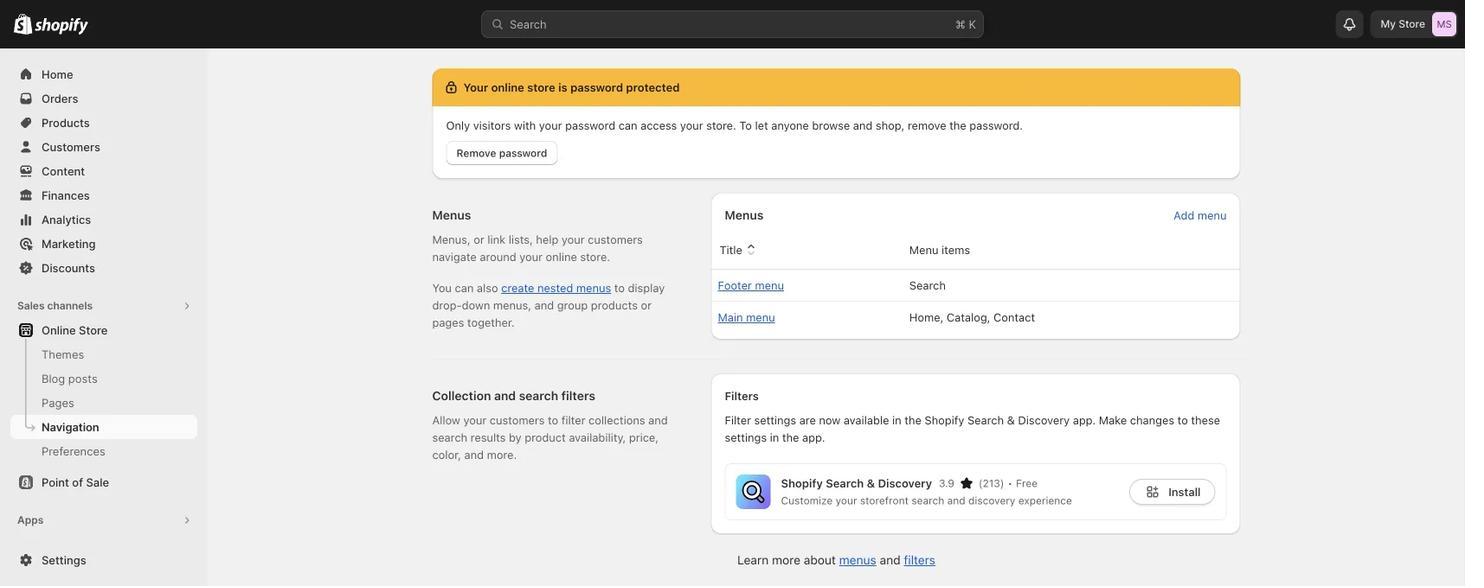 Task type: locate. For each thing, give the bounding box(es) containing it.
blog posts link
[[10, 367, 197, 391]]

1 horizontal spatial store
[[1399, 18, 1426, 30]]

my store image
[[1433, 12, 1457, 36]]

preferences
[[42, 445, 105, 458]]

store right my
[[1399, 18, 1426, 30]]

settings
[[42, 554, 86, 567]]

search
[[510, 17, 547, 31]]

pages link
[[10, 391, 197, 416]]

online
[[42, 324, 76, 337]]

0 vertical spatial store
[[1399, 18, 1426, 30]]

sale
[[86, 476, 109, 490]]

posts
[[68, 372, 98, 386]]

apps
[[17, 515, 44, 527]]

finances
[[42, 189, 90, 202]]

0 horizontal spatial store
[[79, 324, 108, 337]]

online store
[[42, 324, 108, 337]]

point of sale
[[42, 476, 109, 490]]

orders link
[[10, 87, 197, 111]]

point
[[42, 476, 69, 490]]

point of sale link
[[10, 471, 197, 495]]

content link
[[10, 159, 197, 184]]

online store link
[[10, 319, 197, 343]]

sales channels
[[17, 300, 93, 313]]

store for online store
[[79, 324, 108, 337]]

customers
[[42, 140, 100, 154]]

⌘
[[956, 17, 966, 31]]

point of sale button
[[0, 471, 208, 495]]

store for my store
[[1399, 18, 1426, 30]]

of
[[72, 476, 83, 490]]

1 vertical spatial store
[[79, 324, 108, 337]]

pages
[[42, 396, 74, 410]]

discounts link
[[10, 256, 197, 280]]

home link
[[10, 62, 197, 87]]

store down "sales channels" button
[[79, 324, 108, 337]]

⌘ k
[[956, 17, 977, 31]]

blog
[[42, 372, 65, 386]]

content
[[42, 164, 85, 178]]

sales channels button
[[10, 294, 197, 319]]

themes
[[42, 348, 84, 361]]

preferences link
[[10, 440, 197, 464]]

store
[[1399, 18, 1426, 30], [79, 324, 108, 337]]

blog posts
[[42, 372, 98, 386]]

shopify image
[[35, 18, 89, 35]]

my store
[[1381, 18, 1426, 30]]

products
[[42, 116, 90, 129]]



Task type: describe. For each thing, give the bounding box(es) containing it.
marketing
[[42, 237, 96, 251]]

my
[[1381, 18, 1396, 30]]

settings link
[[10, 549, 197, 573]]

discounts
[[42, 261, 95, 275]]

customers link
[[10, 135, 197, 159]]

home
[[42, 68, 73, 81]]

orders
[[42, 92, 78, 105]]

marketing link
[[10, 232, 197, 256]]

analytics link
[[10, 208, 197, 232]]

sales
[[17, 300, 45, 313]]

finances link
[[10, 184, 197, 208]]

channels
[[47, 300, 93, 313]]

navigation link
[[10, 416, 197, 440]]

shopify image
[[14, 13, 32, 34]]

products link
[[10, 111, 197, 135]]

k
[[969, 17, 977, 31]]

navigation
[[42, 421, 99, 434]]

analytics
[[42, 213, 91, 226]]

apps button
[[10, 509, 197, 533]]

themes link
[[10, 343, 197, 367]]



Task type: vqa. For each thing, say whether or not it's contained in the screenshot.
Store
yes



